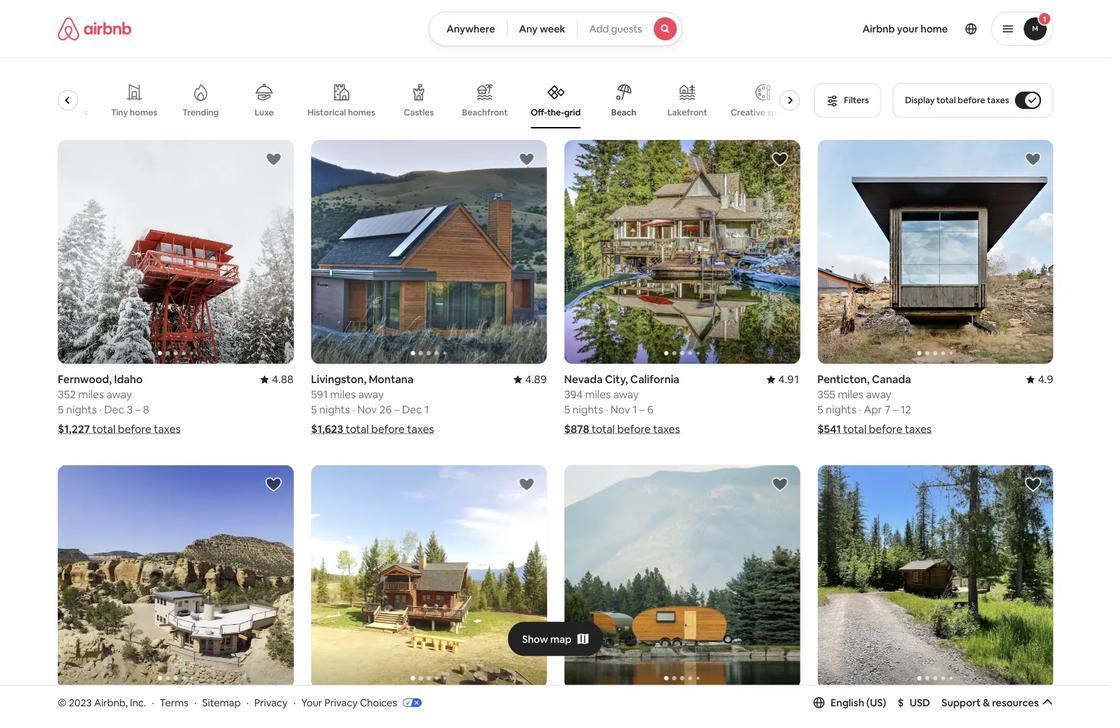 Task type: vqa. For each thing, say whether or not it's contained in the screenshot.
"be"
no



Task type: describe. For each thing, give the bounding box(es) containing it.
7
[[885, 403, 891, 417]]

1 inside livingston, montana 591 miles away 5 nights · nov 26 – dec 1 $1,623 total before taxes
[[425, 403, 429, 417]]

the-
[[547, 107, 564, 118]]

total inside nevada city, california 394 miles away 5 nights · nov 1 – 6 $878 total before taxes
[[592, 422, 615, 436]]

choices
[[360, 697, 397, 710]]

escalante, utah
[[58, 698, 136, 712]]

away for fernwood,
[[106, 388, 132, 402]]

luxe
[[255, 107, 274, 118]]

total inside livingston, montana 591 miles away 5 nights · nov 26 – dec 1 $1,623 total before taxes
[[346, 422, 369, 436]]

nights for 355
[[826, 403, 857, 417]]

· left privacy link
[[246, 697, 249, 710]]

591
[[311, 388, 328, 402]]

home
[[921, 22, 948, 35]]

1 inside 1 dropdown button
[[1043, 14, 1047, 23]]

none search field containing anywhere
[[429, 12, 683, 46]]

352
[[58, 388, 76, 402]]

any week button
[[507, 12, 578, 46]]

sitemap
[[202, 697, 241, 710]]

english (us) button
[[814, 697, 887, 710]]

nights inside nevada city, california 394 miles away 5 nights · nov 1 – 6 $878 total before taxes
[[573, 403, 603, 417]]

week
[[540, 22, 566, 35]]

terms link
[[160, 697, 189, 710]]

12
[[901, 403, 911, 417]]

$541
[[818, 422, 841, 436]]

dec inside fernwood, idaho 352 miles away 5 nights · dec 3 – 8 $1,227 total before taxes
[[104, 403, 124, 417]]

english (us)
[[831, 697, 887, 710]]

dec inside livingston, montana 591 miles away 5 nights · nov 26 – dec 1 $1,623 total before taxes
[[402, 403, 422, 417]]

livingston, montana 591 miles away 5 nights · nov 26 – dec 1 $1,623 total before taxes
[[311, 373, 434, 436]]

taxes inside livingston, montana 591 miles away 5 nights · nov 26 – dec 1 $1,623 total before taxes
[[407, 422, 434, 436]]

anywhere button
[[429, 12, 508, 46]]

livingston,
[[311, 373, 366, 387]]

$
[[898, 697, 904, 710]]

nights for 591
[[319, 403, 350, 417]]

taxes inside button
[[987, 95, 1010, 106]]

nevada city, california 394 miles away 5 nights · nov 1 – 6 $878 total before taxes
[[564, 373, 680, 436]]

away inside nevada city, california 394 miles away 5 nights · nov 1 – 6 $878 total before taxes
[[613, 388, 639, 402]]

apr
[[864, 403, 882, 417]]

off-
[[531, 107, 547, 118]]

before inside button
[[958, 95, 985, 106]]

castles
[[404, 107, 434, 118]]

total inside display total before taxes button
[[937, 95, 956, 106]]

airbnb
[[863, 22, 895, 35]]

add to wishlist: escalante, utah image
[[265, 476, 282, 494]]

amazing views
[[27, 107, 88, 118]]

&
[[983, 697, 990, 710]]

4.9 out of 5 average rating image
[[1027, 373, 1054, 387]]

terms · sitemap · privacy
[[160, 697, 288, 710]]

anywhere
[[447, 22, 495, 35]]

add guests
[[589, 22, 642, 35]]

5 inside nevada city, california 394 miles away 5 nights · nov 1 – 6 $878 total before taxes
[[564, 403, 570, 417]]

taxes inside fernwood, idaho 352 miles away 5 nights · dec 3 – 8 $1,227 total before taxes
[[154, 422, 181, 436]]

lakefront
[[668, 107, 708, 118]]

· inside livingston, montana 591 miles away 5 nights · nov 26 – dec 1 $1,623 total before taxes
[[352, 403, 355, 417]]

4.94 out of 5 average rating image
[[1020, 698, 1054, 712]]

nov inside nevada city, california 394 miles away 5 nights · nov 1 – 6 $878 total before taxes
[[611, 403, 630, 417]]

grid
[[564, 107, 581, 118]]

$ usd
[[898, 697, 930, 710]]

$878
[[564, 422, 589, 436]]

4.89 out of 5 average rating image
[[514, 373, 547, 387]]

8
[[143, 403, 149, 417]]

355
[[818, 388, 836, 402]]

homes for tiny homes
[[130, 107, 157, 118]]

add to wishlist: columbia falls, montana image
[[771, 476, 789, 494]]

filters
[[844, 95, 869, 106]]

idaho
[[114, 373, 143, 387]]

show map button
[[508, 622, 604, 657]]

© 2023 airbnb, inc. ·
[[58, 697, 154, 710]]

5 for 355 miles away
[[818, 403, 824, 417]]

before inside nevada city, california 394 miles away 5 nights · nov 1 – 6 $878 total before taxes
[[617, 422, 651, 436]]

penticton,
[[818, 373, 870, 387]]

invermere,
[[311, 698, 366, 712]]

– for 591 miles away
[[394, 403, 400, 417]]

$1,623
[[311, 422, 343, 436]]

california
[[630, 373, 680, 387]]

nevada
[[564, 373, 603, 387]]

city,
[[605, 373, 628, 387]]

add to wishlist: whitefish, montana image
[[1025, 476, 1042, 494]]

show map
[[522, 633, 572, 646]]

inc.
[[130, 697, 146, 710]]

©
[[58, 697, 67, 710]]

4.91
[[778, 373, 800, 387]]

sitemap link
[[202, 697, 241, 710]]

4.91 out of 5 average rating image
[[767, 373, 800, 387]]

5 for 352 miles away
[[58, 403, 64, 417]]

group for escalante, utah
[[58, 465, 294, 690]]

4.89
[[525, 373, 547, 387]]

filters button
[[815, 83, 881, 118]]

english
[[831, 697, 864, 710]]

show
[[522, 633, 548, 646]]

1 privacy from the left
[[254, 697, 288, 710]]

3
[[127, 403, 133, 417]]

your
[[301, 697, 322, 710]]

creative spaces
[[731, 107, 796, 118]]

tiny homes
[[111, 107, 157, 118]]

invermere, canada
[[311, 698, 407, 712]]

spaces
[[767, 107, 796, 118]]

amazing
[[27, 107, 63, 118]]

trending
[[183, 107, 219, 118]]

your
[[897, 22, 919, 35]]

airbnb,
[[94, 697, 128, 710]]

historical
[[308, 107, 346, 118]]

· right inc. on the left
[[152, 697, 154, 710]]

fernwood, idaho 352 miles away 5 nights · dec 3 – 8 $1,227 total before taxes
[[58, 373, 181, 436]]

4.88 out of 5 average rating image
[[260, 373, 294, 387]]

privacy link
[[254, 697, 288, 710]]

whitefish, montana
[[818, 698, 917, 712]]

add guests button
[[577, 12, 683, 46]]

views
[[65, 107, 88, 118]]

nights for 352
[[66, 403, 97, 417]]

resources
[[992, 697, 1039, 710]]

historical homes
[[308, 107, 376, 118]]



Task type: locate. For each thing, give the bounding box(es) containing it.
away inside penticton, canada 355 miles away 5 nights · apr 7 – 12 $541 total before taxes
[[866, 388, 892, 402]]

3 nights from the left
[[573, 403, 603, 417]]

4.94
[[1032, 698, 1054, 712]]

display
[[905, 95, 935, 106]]

your privacy choices link
[[301, 697, 422, 711]]

away down city,
[[613, 388, 639, 402]]

homes
[[348, 107, 376, 118], [130, 107, 157, 118]]

miles for 591
[[330, 388, 356, 402]]

1 miles from the left
[[78, 388, 104, 402]]

5 inside fernwood, idaho 352 miles away 5 nights · dec 3 – 8 $1,227 total before taxes
[[58, 403, 64, 417]]

· inside fernwood, idaho 352 miles away 5 nights · dec 3 – 8 $1,227 total before taxes
[[99, 403, 102, 417]]

3 away from the left
[[613, 388, 639, 402]]

total right $541
[[843, 422, 867, 436]]

3 – from the left
[[640, 403, 645, 417]]

whitefish,
[[818, 698, 870, 712]]

4.98 out of 5 average rating image
[[260, 698, 294, 712]]

1 horizontal spatial 1
[[633, 403, 637, 417]]

before down 6
[[617, 422, 651, 436]]

1 horizontal spatial canada
[[872, 373, 911, 387]]

add
[[589, 22, 609, 35]]

· left the 26
[[352, 403, 355, 417]]

away down idaho
[[106, 388, 132, 402]]

– right 7 on the right of the page
[[893, 403, 898, 417]]

3 miles from the left
[[585, 388, 611, 402]]

miles
[[78, 388, 104, 402], [330, 388, 356, 402], [585, 388, 611, 402], [838, 388, 864, 402]]

group for livingston, montana
[[311, 140, 547, 364]]

any week
[[519, 22, 566, 35]]

nov
[[357, 403, 377, 417], [611, 403, 630, 417]]

before inside livingston, montana 591 miles away 5 nights · nov 26 – dec 1 $1,623 total before taxes
[[371, 422, 405, 436]]

5 inside livingston, montana 591 miles away 5 nights · nov 26 – dec 1 $1,623 total before taxes
[[311, 403, 317, 417]]

montana for livingston,
[[369, 373, 414, 387]]

canada for penticton,
[[872, 373, 911, 387]]

2 5 from the left
[[311, 403, 317, 417]]

tiny
[[111, 107, 128, 118]]

5 down the "352"
[[58, 403, 64, 417]]

2 – from the left
[[394, 403, 400, 417]]

– left 6
[[640, 403, 645, 417]]

5 down 394
[[564, 403, 570, 417]]

away up apr on the right bottom of the page
[[866, 388, 892, 402]]

1 horizontal spatial dec
[[402, 403, 422, 417]]

4.98
[[272, 698, 294, 712]]

beach
[[612, 107, 637, 118]]

nov left the 26
[[357, 403, 377, 417]]

nights inside penticton, canada 355 miles away 5 nights · apr 7 – 12 $541 total before taxes
[[826, 403, 857, 417]]

4 – from the left
[[893, 403, 898, 417]]

1 inside nevada city, california 394 miles away 5 nights · nov 1 – 6 $878 total before taxes
[[633, 403, 637, 417]]

support & resources button
[[942, 697, 1054, 710]]

2 privacy from the left
[[325, 697, 358, 710]]

add to wishlist: penticton, canada image
[[1025, 151, 1042, 168]]

· right terms link
[[194, 697, 197, 710]]

before down the 26
[[371, 422, 405, 436]]

usd
[[910, 697, 930, 710]]

total right $1,227
[[92, 422, 116, 436]]

fernwood,
[[58, 373, 112, 387]]

any
[[519, 22, 538, 35]]

before down 3
[[118, 422, 151, 436]]

group for whitefish, montana
[[818, 465, 1054, 690]]

5
[[58, 403, 64, 417], [311, 403, 317, 417], [564, 403, 570, 417], [818, 403, 824, 417]]

before right display
[[958, 95, 985, 106]]

dec left 3
[[104, 403, 124, 417]]

nights
[[66, 403, 97, 417], [319, 403, 350, 417], [573, 403, 603, 417], [826, 403, 857, 417]]

total right $1,623
[[346, 422, 369, 436]]

utah
[[112, 698, 136, 712]]

4 5 from the left
[[818, 403, 824, 417]]

0 horizontal spatial nov
[[357, 403, 377, 417]]

away
[[106, 388, 132, 402], [358, 388, 384, 402], [613, 388, 639, 402], [866, 388, 892, 402]]

1 vertical spatial canada
[[368, 698, 407, 712]]

5 for 591 miles away
[[311, 403, 317, 417]]

0 horizontal spatial canada
[[368, 698, 407, 712]]

away inside fernwood, idaho 352 miles away 5 nights · dec 3 – 8 $1,227 total before taxes
[[106, 388, 132, 402]]

1 – from the left
[[135, 403, 141, 417]]

homes for historical homes
[[348, 107, 376, 118]]

miles inside nevada city, california 394 miles away 5 nights · nov 1 – 6 $878 total before taxes
[[585, 388, 611, 402]]

taxes inside nevada city, california 394 miles away 5 nights · nov 1 – 6 $878 total before taxes
[[653, 422, 680, 436]]

2023
[[69, 697, 92, 710]]

miles inside penticton, canada 355 miles away 5 nights · apr 7 – 12 $541 total before taxes
[[838, 388, 864, 402]]

miles inside fernwood, idaho 352 miles away 5 nights · dec 3 – 8 $1,227 total before taxes
[[78, 388, 104, 402]]

0 horizontal spatial montana
[[369, 373, 414, 387]]

canada inside penticton, canada 355 miles away 5 nights · apr 7 – 12 $541 total before taxes
[[872, 373, 911, 387]]

add to wishlist: fernwood, idaho image
[[265, 151, 282, 168]]

before inside fernwood, idaho 352 miles away 5 nights · dec 3 – 8 $1,227 total before taxes
[[118, 422, 151, 436]]

4.88
[[272, 373, 294, 387]]

beachfront
[[462, 107, 508, 118]]

add to wishlist: nevada city, california image
[[771, 151, 789, 168]]

privacy left the your
[[254, 697, 288, 710]]

2 away from the left
[[358, 388, 384, 402]]

2 nov from the left
[[611, 403, 630, 417]]

montana for whitefish,
[[872, 698, 917, 712]]

1 horizontal spatial privacy
[[325, 697, 358, 710]]

add to wishlist: livingston, montana image
[[518, 151, 535, 168]]

1 5 from the left
[[58, 403, 64, 417]]

nov left 6
[[611, 403, 630, 417]]

4.9
[[1038, 373, 1054, 387]]

canada right invermere,
[[368, 698, 407, 712]]

before
[[958, 95, 985, 106], [118, 422, 151, 436], [371, 422, 405, 436], [617, 422, 651, 436], [869, 422, 903, 436]]

– inside nevada city, california 394 miles away 5 nights · nov 1 – 6 $878 total before taxes
[[640, 403, 645, 417]]

total right display
[[937, 95, 956, 106]]

homes right the tiny
[[130, 107, 157, 118]]

away up the 26
[[358, 388, 384, 402]]

0 vertical spatial canada
[[872, 373, 911, 387]]

2 miles from the left
[[330, 388, 356, 402]]

miles for 352
[[78, 388, 104, 402]]

privacy right the your
[[325, 697, 358, 710]]

1 horizontal spatial montana
[[872, 698, 917, 712]]

off-the-grid
[[531, 107, 581, 118]]

1 vertical spatial montana
[[872, 698, 917, 712]]

group for fernwood, idaho
[[58, 140, 294, 364]]

total
[[937, 95, 956, 106], [92, 422, 116, 436], [346, 422, 369, 436], [592, 422, 615, 436], [843, 422, 867, 436]]

airbnb your home link
[[854, 14, 957, 44]]

miles down the nevada
[[585, 388, 611, 402]]

group
[[27, 72, 806, 129], [58, 140, 294, 364], [311, 140, 547, 364], [564, 140, 800, 364], [818, 140, 1054, 364], [58, 465, 294, 690], [311, 465, 547, 690], [564, 465, 800, 690], [818, 465, 1054, 690]]

support
[[942, 697, 981, 710]]

away for penticton,
[[866, 388, 892, 402]]

nights inside livingston, montana 591 miles away 5 nights · nov 26 – dec 1 $1,623 total before taxes
[[319, 403, 350, 417]]

$1,227
[[58, 422, 90, 436]]

group containing amazing views
[[27, 72, 806, 129]]

nights inside fernwood, idaho 352 miles away 5 nights · dec 3 – 8 $1,227 total before taxes
[[66, 403, 97, 417]]

394
[[564, 388, 583, 402]]

4 nights from the left
[[826, 403, 857, 417]]

1 dec from the left
[[104, 403, 124, 417]]

group for nevada city, california
[[564, 140, 800, 364]]

homes right historical
[[348, 107, 376, 118]]

miles inside livingston, montana 591 miles away 5 nights · nov 26 – dec 1 $1,623 total before taxes
[[330, 388, 356, 402]]

total inside fernwood, idaho 352 miles away 5 nights · dec 3 – 8 $1,227 total before taxes
[[92, 422, 116, 436]]

5 down 591
[[311, 403, 317, 417]]

nov inside livingston, montana 591 miles away 5 nights · nov 26 – dec 1 $1,623 total before taxes
[[357, 403, 377, 417]]

– inside penticton, canada 355 miles away 5 nights · apr 7 – 12 $541 total before taxes
[[893, 403, 898, 417]]

1 horizontal spatial nov
[[611, 403, 630, 417]]

profile element
[[700, 0, 1054, 58]]

0 horizontal spatial privacy
[[254, 697, 288, 710]]

2 horizontal spatial 1
[[1043, 14, 1047, 23]]

canada up 7 on the right of the page
[[872, 373, 911, 387]]

nights up $1,623
[[319, 403, 350, 417]]

add to wishlist: invermere, canada image
[[518, 476, 535, 494]]

away inside livingston, montana 591 miles away 5 nights · nov 26 – dec 1 $1,623 total before taxes
[[358, 388, 384, 402]]

1 button
[[991, 12, 1054, 46]]

montana inside livingston, montana 591 miles away 5 nights · nov 26 – dec 1 $1,623 total before taxes
[[369, 373, 414, 387]]

display total before taxes
[[905, 95, 1010, 106]]

0 horizontal spatial 1
[[425, 403, 429, 417]]

your privacy choices
[[301, 697, 397, 710]]

montana
[[369, 373, 414, 387], [872, 698, 917, 712]]

1 nights from the left
[[66, 403, 97, 417]]

– inside fernwood, idaho 352 miles away 5 nights · dec 3 – 8 $1,227 total before taxes
[[135, 403, 141, 417]]

· inside nevada city, california 394 miles away 5 nights · nov 1 – 6 $878 total before taxes
[[606, 403, 608, 417]]

1 nov from the left
[[357, 403, 377, 417]]

total right $878
[[592, 422, 615, 436]]

privacy
[[254, 697, 288, 710], [325, 697, 358, 710]]

before inside penticton, canada 355 miles away 5 nights · apr 7 – 12 $541 total before taxes
[[869, 422, 903, 436]]

None search field
[[429, 12, 683, 46]]

· left 3
[[99, 403, 102, 417]]

taxes inside penticton, canada 355 miles away 5 nights · apr 7 – 12 $541 total before taxes
[[905, 422, 932, 436]]

· left apr on the right bottom of the page
[[859, 403, 862, 417]]

penticton, canada 355 miles away 5 nights · apr 7 – 12 $541 total before taxes
[[818, 373, 932, 436]]

support & resources
[[942, 697, 1039, 710]]

–
[[135, 403, 141, 417], [394, 403, 400, 417], [640, 403, 645, 417], [893, 403, 898, 417]]

miles down livingston,
[[330, 388, 356, 402]]

26
[[379, 403, 392, 417]]

group for penticton, canada
[[818, 140, 1054, 364]]

away for livingston,
[[358, 388, 384, 402]]

4 away from the left
[[866, 388, 892, 402]]

5 down 355
[[818, 403, 824, 417]]

– right the 26
[[394, 403, 400, 417]]

· left the your
[[293, 697, 296, 710]]

0 vertical spatial montana
[[369, 373, 414, 387]]

1 away from the left
[[106, 388, 132, 402]]

canada
[[872, 373, 911, 387], [368, 698, 407, 712]]

nights down 355
[[826, 403, 857, 417]]

2 nights from the left
[[319, 403, 350, 417]]

dec right the 26
[[402, 403, 422, 417]]

– for 352 miles away
[[135, 403, 141, 417]]

taxes
[[987, 95, 1010, 106], [154, 422, 181, 436], [407, 422, 434, 436], [653, 422, 680, 436], [905, 422, 932, 436]]

privacy inside your privacy choices link
[[325, 697, 358, 710]]

6
[[647, 403, 654, 417]]

· down city,
[[606, 403, 608, 417]]

– right 3
[[135, 403, 141, 417]]

canada for invermere,
[[368, 698, 407, 712]]

miles for 355
[[838, 388, 864, 402]]

airbnb your home
[[863, 22, 948, 35]]

escalante,
[[58, 698, 109, 712]]

3 5 from the left
[[564, 403, 570, 417]]

0 horizontal spatial homes
[[130, 107, 157, 118]]

4 miles from the left
[[838, 388, 864, 402]]

2 dec from the left
[[402, 403, 422, 417]]

0 horizontal spatial dec
[[104, 403, 124, 417]]

nights down 394
[[573, 403, 603, 417]]

before down 7 on the right of the page
[[869, 422, 903, 436]]

terms
[[160, 697, 189, 710]]

miles down penticton,
[[838, 388, 864, 402]]

display total before taxes button
[[893, 83, 1054, 118]]

miles down fernwood,
[[78, 388, 104, 402]]

5 inside penticton, canada 355 miles away 5 nights · apr 7 – 12 $541 total before taxes
[[818, 403, 824, 417]]

· inside penticton, canada 355 miles away 5 nights · apr 7 – 12 $541 total before taxes
[[859, 403, 862, 417]]

– inside livingston, montana 591 miles away 5 nights · nov 26 – dec 1 $1,623 total before taxes
[[394, 403, 400, 417]]

– for 355 miles away
[[893, 403, 898, 417]]

(us)
[[867, 697, 887, 710]]

nights up $1,227
[[66, 403, 97, 417]]

1 horizontal spatial homes
[[348, 107, 376, 118]]

map
[[550, 633, 572, 646]]

total inside penticton, canada 355 miles away 5 nights · apr 7 – 12 $541 total before taxes
[[843, 422, 867, 436]]

creative
[[731, 107, 766, 118]]



